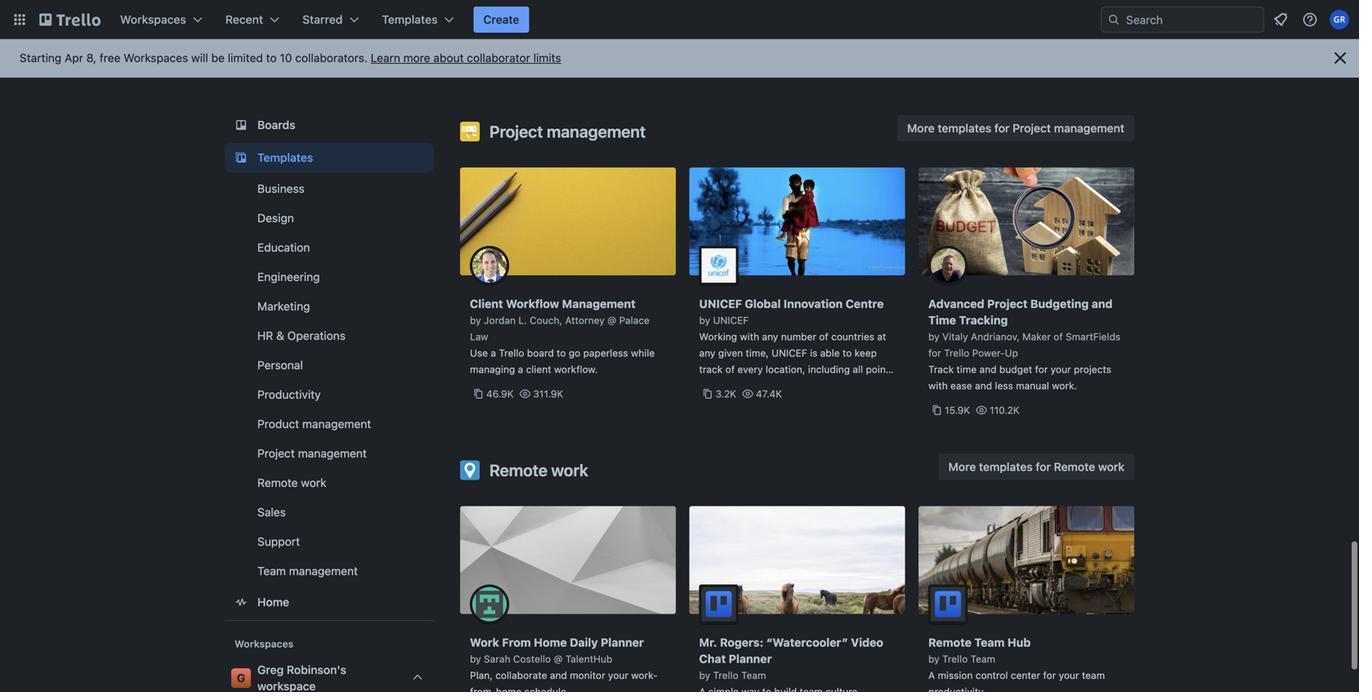 Task type: locate. For each thing, give the bounding box(es) containing it.
by up a
[[929, 653, 940, 664]]

a right use on the bottom left of page
[[491, 347, 496, 358]]

0 vertical spatial any
[[762, 330, 779, 342]]

trello inside client workflow management by jordan l. couch, attorney @ palace law use a trello board to go paperless while managing a client workflow.
[[499, 347, 524, 358]]

trello left boards.
[[763, 396, 788, 407]]

0 vertical spatial with
[[740, 330, 759, 342]]

unicef global innovation centre by unicef working with any number of countries at any given time, unicef is able to keep track of every location, including all points of contact and every important document, on dedicated trello boards.
[[699, 296, 895, 407]]

learn more about collaborator limits link
[[371, 51, 561, 65]]

0 horizontal spatial @
[[554, 653, 563, 664]]

@ right costello
[[554, 653, 563, 664]]

1 horizontal spatial any
[[762, 330, 779, 342]]

47.4k
[[756, 387, 782, 399]]

remote work right remote work icon
[[490, 460, 588, 479]]

more templates for project management button
[[898, 114, 1135, 141]]

personal
[[258, 358, 303, 372]]

home up costello
[[534, 635, 567, 649]]

0 vertical spatial planner
[[601, 635, 644, 649]]

management
[[562, 296, 636, 310]]

home
[[258, 596, 289, 609], [534, 635, 567, 649]]

be
[[211, 51, 225, 65]]

every down time,
[[738, 363, 763, 374]]

budget
[[1000, 363, 1033, 374]]

marketing link
[[225, 293, 434, 320]]

remote work up sales
[[258, 476, 327, 490]]

0 vertical spatial templates
[[382, 13, 438, 26]]

0 horizontal spatial templates
[[258, 151, 313, 164]]

templates down 110.2k
[[979, 459, 1033, 473]]

track
[[699, 363, 723, 374]]

more for remote work
[[949, 459, 976, 473]]

management inside button
[[1054, 121, 1125, 134]]

daily
[[570, 635, 598, 649]]

project management down product management
[[258, 447, 367, 460]]

by down chat
[[699, 669, 711, 681]]

1 vertical spatial with
[[929, 379, 948, 391]]

templates up business
[[258, 151, 313, 164]]

1 horizontal spatial planner
[[729, 652, 772, 665]]

1 vertical spatial templates
[[258, 151, 313, 164]]

up
[[1005, 347, 1018, 358]]

1 vertical spatial a
[[518, 363, 523, 374]]

hr & operations
[[258, 329, 346, 343]]

for inside "more templates for remote work" button
[[1036, 459, 1051, 473]]

2 horizontal spatial to
[[843, 347, 852, 358]]

@ for management
[[608, 314, 617, 325]]

1 horizontal spatial with
[[929, 379, 948, 391]]

1 horizontal spatial home
[[534, 635, 567, 649]]

of up able
[[819, 330, 829, 342]]

work-
[[631, 669, 658, 681]]

greg
[[258, 663, 284, 677]]

1 vertical spatial @
[[554, 653, 563, 664]]

templates inside button
[[938, 121, 992, 134]]

mr. rogers: "watercooler" video chat planner by trello team
[[699, 635, 884, 681]]

1 horizontal spatial to
[[557, 347, 566, 358]]

planner inside work from home daily planner by sarah costello @ talenthub plan, collaborate and monitor your work- from-home schedule.
[[601, 635, 644, 649]]

1 vertical spatial templates
[[979, 459, 1033, 473]]

0 vertical spatial home
[[258, 596, 289, 609]]

create
[[484, 13, 520, 26]]

working
[[699, 330, 737, 342]]

0 horizontal spatial any
[[699, 347, 716, 358]]

trello team image for remote
[[929, 584, 968, 623]]

design
[[258, 211, 294, 225]]

1 horizontal spatial templates
[[382, 13, 438, 26]]

@
[[608, 314, 617, 325], [554, 653, 563, 664]]

home right home image
[[258, 596, 289, 609]]

vitaly andrianov, maker of smartfields for trello power-up image
[[929, 245, 968, 284]]

collaborator
[[467, 51, 530, 65]]

trello team image
[[699, 584, 739, 623], [929, 584, 968, 623]]

at
[[877, 330, 886, 342]]

2 horizontal spatial work
[[1099, 459, 1125, 473]]

work inside remote work link
[[301, 476, 327, 490]]

video
[[851, 635, 884, 649]]

planner down rogers:
[[729, 652, 772, 665]]

2 trello team image from the left
[[929, 584, 968, 623]]

2 vertical spatial unicef
[[772, 347, 807, 358]]

templates down 35.4k
[[938, 121, 992, 134]]

planner inside mr. rogers: "watercooler" video chat planner by trello team
[[729, 652, 772, 665]]

number
[[781, 330, 817, 342]]

to inside client workflow management by jordan l. couch, attorney @ palace law use a trello board to go paperless while managing a client workflow.
[[557, 347, 566, 358]]

project inside advanced project budgeting and time tracking by vitaly andrianov, maker of smartfields for trello power-up track time and budget for your projects with ease and less manual work.
[[987, 296, 1028, 310]]

0 horizontal spatial project management
[[258, 447, 367, 460]]

workspace
[[258, 680, 316, 692]]

0 horizontal spatial home
[[258, 596, 289, 609]]

0 horizontal spatial more
[[907, 121, 935, 134]]

for inside 'remote team hub by trello team a mission control center for your team productivity.'
[[1043, 669, 1056, 681]]

templates inside dropdown button
[[382, 13, 438, 26]]

your inside 'remote team hub by trello team a mission control center for your team productivity.'
[[1059, 669, 1080, 681]]

to left go at the bottom left of the page
[[557, 347, 566, 358]]

and up schedule.
[[550, 669, 567, 681]]

every
[[738, 363, 763, 374], [769, 379, 795, 391]]

trello down vitaly
[[944, 347, 970, 358]]

more inside "more templates for remote work" button
[[949, 459, 976, 473]]

for inside "more templates for project management" button
[[995, 121, 1010, 134]]

0 horizontal spatial with
[[740, 330, 759, 342]]

team down "support"
[[258, 564, 286, 578]]

15.9k
[[945, 404, 971, 415]]

client
[[470, 296, 503, 310]]

team inside 'link'
[[258, 564, 286, 578]]

@ inside client workflow management by jordan l. couch, attorney @ palace law use a trello board to go paperless while managing a client workflow.
[[608, 314, 617, 325]]

your left team
[[1059, 669, 1080, 681]]

planner up the talenthub
[[601, 635, 644, 649]]

8,
[[86, 51, 96, 65]]

@ for home
[[554, 653, 563, 664]]

1 vertical spatial every
[[769, 379, 795, 391]]

mr.
[[699, 635, 717, 649]]

project up tracking
[[987, 296, 1028, 310]]

0 horizontal spatial trello team image
[[699, 584, 739, 623]]

operations
[[287, 329, 346, 343]]

to
[[266, 51, 277, 65], [557, 347, 566, 358], [843, 347, 852, 358]]

1 vertical spatial any
[[699, 347, 716, 358]]

design link
[[225, 205, 434, 231]]

any
[[762, 330, 779, 342], [699, 347, 716, 358]]

2 vertical spatial workspaces
[[235, 638, 294, 650]]

and up dedicated
[[749, 379, 767, 391]]

a left client
[[518, 363, 523, 374]]

187.1k
[[992, 65, 1021, 76]]

less
[[995, 379, 1013, 391]]

1 horizontal spatial project management
[[490, 121, 646, 140]]

team up control
[[971, 653, 996, 664]]

search image
[[1108, 13, 1121, 26]]

by down the 'time'
[[929, 330, 940, 342]]

advanced
[[929, 296, 985, 310]]

1 horizontal spatial trello team image
[[929, 584, 968, 623]]

workspaces up the greg
[[235, 638, 294, 650]]

by up working
[[699, 314, 711, 325]]

given
[[718, 347, 743, 358]]

product management link
[[225, 411, 434, 437]]

team management link
[[225, 558, 434, 585]]

schedule.
[[525, 685, 569, 692]]

home inside work from home daily planner by sarah costello @ talenthub plan, collaborate and monitor your work- from-home schedule.
[[534, 635, 567, 649]]

more
[[404, 51, 430, 65]]

business link
[[225, 176, 434, 202]]

management inside 'link'
[[289, 564, 358, 578]]

primary element
[[0, 0, 1360, 39]]

recent
[[226, 13, 263, 26]]

starred
[[302, 13, 343, 26]]

project management down "limits"
[[490, 121, 646, 140]]

more
[[907, 121, 935, 134], [949, 459, 976, 473]]

board
[[527, 347, 554, 358]]

1 horizontal spatial @
[[608, 314, 617, 325]]

of up on
[[699, 379, 709, 391]]

templates up more
[[382, 13, 438, 26]]

trello team image up mission on the bottom of page
[[929, 584, 968, 623]]

workflow.
[[554, 363, 598, 374]]

any up track
[[699, 347, 716, 358]]

your left work-
[[608, 669, 629, 681]]

1 vertical spatial planner
[[729, 652, 772, 665]]

recent button
[[216, 7, 289, 33]]

productivity link
[[225, 382, 434, 408]]

rogers:
[[720, 635, 764, 649]]

by up 'plan,'
[[470, 653, 481, 664]]

0 vertical spatial @
[[608, 314, 617, 325]]

by inside advanced project budgeting and time tracking by vitaly andrianov, maker of smartfields for trello power-up track time and budget for your projects with ease and less manual work.
[[929, 330, 940, 342]]

@ inside work from home daily planner by sarah costello @ talenthub plan, collaborate and monitor your work- from-home schedule.
[[554, 653, 563, 664]]

go
[[569, 347, 581, 358]]

@ down management
[[608, 314, 617, 325]]

to inside "unicef global innovation centre by unicef working with any number of countries at any given time, unicef is able to keep track of every location, including all points of contact and every important document, on dedicated trello boards."
[[843, 347, 852, 358]]

trello inside advanced project budgeting and time tracking by vitaly andrianov, maker of smartfields for trello power-up track time and budget for your projects with ease and less manual work.
[[944, 347, 970, 358]]

sarah
[[484, 653, 511, 664]]

trello inside mr. rogers: "watercooler" video chat planner by trello team
[[713, 669, 739, 681]]

team down rogers:
[[742, 669, 766, 681]]

more templates for remote work
[[949, 459, 1125, 473]]

with down "track"
[[929, 379, 948, 391]]

a
[[491, 347, 496, 358], [518, 363, 523, 374]]

any up time,
[[762, 330, 779, 342]]

1 trello team image from the left
[[699, 584, 739, 623]]

starting apr 8, free workspaces will be limited to 10 collaborators. learn more about collaborator limits
[[20, 51, 561, 65]]

10
[[280, 51, 292, 65]]

ease
[[951, 379, 973, 391]]

0 vertical spatial every
[[738, 363, 763, 374]]

hr
[[258, 329, 273, 343]]

unicef
[[699, 296, 742, 310], [713, 314, 749, 325], [772, 347, 807, 358]]

more inside "more templates for project management" button
[[907, 121, 935, 134]]

workspaces inside dropdown button
[[120, 13, 186, 26]]

trello down chat
[[713, 669, 739, 681]]

46.9k
[[486, 387, 514, 399]]

0 horizontal spatial every
[[738, 363, 763, 374]]

with up time,
[[740, 330, 759, 342]]

by up law on the top of page
[[470, 314, 481, 325]]

workspaces up free
[[120, 13, 186, 26]]

trello up mission on the bottom of page
[[943, 653, 968, 664]]

of right maker
[[1054, 330, 1063, 342]]

project right the project management icon
[[490, 121, 543, 140]]

templates inside button
[[979, 459, 1033, 473]]

1 vertical spatial home
[[534, 635, 567, 649]]

management for product management link
[[302, 417, 371, 431]]

1 vertical spatial more
[[949, 459, 976, 473]]

of down given
[[726, 363, 735, 374]]

to left 10
[[266, 51, 277, 65]]

management
[[1054, 121, 1125, 134], [547, 121, 646, 140], [302, 417, 371, 431], [298, 447, 367, 460], [289, 564, 358, 578]]

trello team image up mr.
[[699, 584, 739, 623]]

to right able
[[843, 347, 852, 358]]

0 vertical spatial workspaces
[[120, 13, 186, 26]]

0 horizontal spatial planner
[[601, 635, 644, 649]]

every down location,
[[769, 379, 795, 391]]

0 horizontal spatial work
[[301, 476, 327, 490]]

"watercooler"
[[767, 635, 848, 649]]

starting
[[20, 51, 62, 65]]

work
[[470, 635, 499, 649]]

starred button
[[293, 7, 369, 33]]

l.
[[519, 314, 527, 325]]

0 vertical spatial a
[[491, 347, 496, 358]]

1 horizontal spatial more
[[949, 459, 976, 473]]

project down 187.1k
[[1013, 121, 1051, 134]]

1 vertical spatial project management
[[258, 447, 367, 460]]

with
[[740, 330, 759, 342], [929, 379, 948, 391]]

templates
[[938, 121, 992, 134], [979, 459, 1033, 473]]

by inside 'remote team hub by trello team a mission control center for your team productivity.'
[[929, 653, 940, 664]]

productivity.
[[929, 685, 986, 692]]

trello up managing
[[499, 347, 524, 358]]

workspaces down workspaces dropdown button
[[124, 51, 188, 65]]

1 vertical spatial workspaces
[[124, 51, 188, 65]]

your up work. at the bottom
[[1051, 363, 1071, 374]]

0 vertical spatial more
[[907, 121, 935, 134]]

for
[[995, 121, 1010, 134], [929, 347, 942, 358], [1035, 363, 1048, 374], [1036, 459, 1051, 473], [1043, 669, 1056, 681]]

work inside "more templates for remote work" button
[[1099, 459, 1125, 473]]

0 vertical spatial templates
[[938, 121, 992, 134]]

by
[[470, 314, 481, 325], [699, 314, 711, 325], [929, 330, 940, 342], [470, 653, 481, 664], [929, 653, 940, 664], [699, 669, 711, 681]]

home image
[[231, 593, 251, 612]]

budgeting
[[1031, 296, 1089, 310]]

remote inside 'remote team hub by trello team a mission control center for your team productivity.'
[[929, 635, 972, 649]]



Task type: describe. For each thing, give the bounding box(es) containing it.
product management
[[258, 417, 371, 431]]

engineering link
[[225, 264, 434, 290]]

and down power-
[[980, 363, 997, 374]]

andrianov,
[[971, 330, 1020, 342]]

learn
[[371, 51, 400, 65]]

and left the less
[[975, 379, 992, 391]]

education
[[258, 241, 310, 254]]

is
[[810, 347, 818, 358]]

sarah costello @ talenthub image
[[470, 584, 509, 623]]

and up smartfields
[[1092, 296, 1113, 310]]

0 horizontal spatial a
[[491, 347, 496, 358]]

a
[[929, 669, 935, 681]]

your inside advanced project budgeting and time tracking by vitaly andrianov, maker of smartfields for trello power-up track time and budget for your projects with ease and less manual work.
[[1051, 363, 1071, 374]]

manual
[[1016, 379, 1050, 391]]

time
[[957, 363, 977, 374]]

time,
[[746, 347, 769, 358]]

work.
[[1052, 379, 1077, 391]]

trello inside 'remote team hub by trello team a mission control center for your team productivity.'
[[943, 653, 968, 664]]

productivity
[[258, 388, 321, 401]]

couch,
[[530, 314, 563, 325]]

templates for project management
[[938, 121, 992, 134]]

projects
[[1074, 363, 1112, 374]]

work from home daily planner by sarah costello @ talenthub plan, collaborate and monitor your work- from-home schedule.
[[470, 635, 658, 692]]

8.1k
[[716, 65, 735, 76]]

templates link
[[225, 143, 434, 172]]

team management
[[258, 564, 358, 578]]

templates for remote work
[[979, 459, 1033, 473]]

0 vertical spatial unicef
[[699, 296, 742, 310]]

by inside work from home daily planner by sarah costello @ talenthub plan, collaborate and monitor your work- from-home schedule.
[[470, 653, 481, 664]]

open information menu image
[[1302, 11, 1319, 28]]

talenthub
[[566, 653, 613, 664]]

track
[[929, 363, 954, 374]]

countries
[[831, 330, 875, 342]]

law
[[470, 330, 488, 342]]

team
[[1082, 669, 1105, 681]]

jordan
[[484, 314, 516, 325]]

template board image
[[231, 148, 251, 168]]

team left hub
[[975, 635, 1005, 649]]

on
[[699, 396, 711, 407]]

templates button
[[372, 7, 464, 33]]

with inside advanced project budgeting and time tracking by vitaly andrianov, maker of smartfields for trello power-up track time and budget for your projects with ease and less manual work.
[[929, 379, 948, 391]]

tracking
[[959, 313, 1008, 326]]

business
[[258, 182, 305, 195]]

monitor
[[570, 669, 606, 681]]

trello inside "unicef global innovation centre by unicef working with any number of countries at any given time, unicef is able to keep track of every location, including all points of contact and every important document, on dedicated trello boards."
[[763, 396, 788, 407]]

chat
[[699, 652, 726, 665]]

and inside work from home daily planner by sarah costello @ talenthub plan, collaborate and monitor your work- from-home schedule.
[[550, 669, 567, 681]]

g
[[237, 672, 245, 685]]

1 horizontal spatial every
[[769, 379, 795, 391]]

&
[[276, 329, 284, 343]]

remote work icon image
[[460, 460, 480, 479]]

use
[[470, 347, 488, 358]]

workspaces button
[[110, 7, 212, 33]]

remote team hub by trello team a mission control center for your team productivity.
[[929, 635, 1105, 692]]

sales link
[[225, 499, 434, 526]]

jordan l. couch, attorney @ palace law image
[[470, 245, 509, 284]]

project management icon image
[[460, 121, 480, 141]]

project inside button
[[1013, 121, 1051, 134]]

unicef image
[[699, 245, 739, 284]]

managing
[[470, 363, 515, 374]]

back to home image
[[39, 7, 101, 33]]

project down product
[[258, 447, 295, 460]]

personal link
[[225, 352, 434, 379]]

management for "project management" link on the bottom left of page
[[298, 447, 367, 460]]

education link
[[225, 235, 434, 261]]

management for team management 'link'
[[289, 564, 358, 578]]

remote inside button
[[1054, 459, 1096, 473]]

greg robinson (gregrobinson96) image
[[1330, 10, 1350, 29]]

power-
[[973, 347, 1005, 358]]

about
[[434, 51, 464, 65]]

project management link
[[225, 441, 434, 467]]

plan,
[[470, 669, 493, 681]]

support link
[[225, 529, 434, 555]]

0 notifications image
[[1271, 10, 1291, 29]]

product
[[258, 417, 299, 431]]

1 horizontal spatial remote work
[[490, 460, 588, 479]]

templates inside 'link'
[[258, 151, 313, 164]]

create button
[[474, 7, 529, 33]]

vitaly
[[943, 330, 968, 342]]

support
[[258, 535, 300, 549]]

1 horizontal spatial work
[[551, 460, 588, 479]]

by inside "unicef global innovation centre by unicef working with any number of countries at any given time, unicef is able to keep track of every location, including all points of contact and every important document, on dedicated trello boards."
[[699, 314, 711, 325]]

control
[[976, 669, 1008, 681]]

311.9k
[[533, 387, 564, 399]]

by inside client workflow management by jordan l. couch, attorney @ palace law use a trello board to go paperless while managing a client workflow.
[[470, 314, 481, 325]]

will
[[191, 51, 208, 65]]

points
[[866, 363, 895, 374]]

Search field
[[1121, 7, 1264, 32]]

from
[[502, 635, 531, 649]]

engineering
[[258, 270, 320, 284]]

1 horizontal spatial a
[[518, 363, 523, 374]]

of inside advanced project budgeting and time tracking by vitaly andrianov, maker of smartfields for trello power-up track time and budget for your projects with ease and less manual work.
[[1054, 330, 1063, 342]]

3.2k
[[716, 387, 737, 399]]

limits
[[534, 51, 561, 65]]

1 vertical spatial unicef
[[713, 314, 749, 325]]

hr & operations link
[[225, 323, 434, 349]]

collaborate
[[496, 669, 547, 681]]

remote work link
[[225, 470, 434, 496]]

your inside work from home daily planner by sarah costello @ talenthub plan, collaborate and monitor your work- from-home schedule.
[[608, 669, 629, 681]]

costello
[[513, 653, 551, 664]]

centre
[[846, 296, 884, 310]]

important
[[797, 379, 842, 391]]

more for project management
[[907, 121, 935, 134]]

more templates for project management
[[907, 121, 1125, 134]]

attorney
[[565, 314, 605, 325]]

project management inside "project management" link
[[258, 447, 367, 460]]

marketing
[[258, 300, 310, 313]]

keep
[[855, 347, 877, 358]]

boards
[[258, 118, 296, 132]]

team inside mr. rogers: "watercooler" video chat planner by trello team
[[742, 669, 766, 681]]

while
[[631, 347, 655, 358]]

and inside "unicef global innovation centre by unicef working with any number of countries at any given time, unicef is able to keep track of every location, including all points of contact and every important document, on dedicated trello boards."
[[749, 379, 767, 391]]

with inside "unicef global innovation centre by unicef working with any number of countries at any given time, unicef is able to keep track of every location, including all points of contact and every important document, on dedicated trello boards."
[[740, 330, 759, 342]]

0 horizontal spatial remote work
[[258, 476, 327, 490]]

by inside mr. rogers: "watercooler" video chat planner by trello team
[[699, 669, 711, 681]]

maker
[[1023, 330, 1051, 342]]

0 horizontal spatial to
[[266, 51, 277, 65]]

110.2k
[[990, 404, 1020, 415]]

hub
[[1008, 635, 1031, 649]]

palace
[[619, 314, 650, 325]]

0 vertical spatial project management
[[490, 121, 646, 140]]

board image
[[231, 115, 251, 135]]

trello team image for mr.
[[699, 584, 739, 623]]

global
[[745, 296, 781, 310]]



Task type: vqa. For each thing, say whether or not it's contained in the screenshot.


